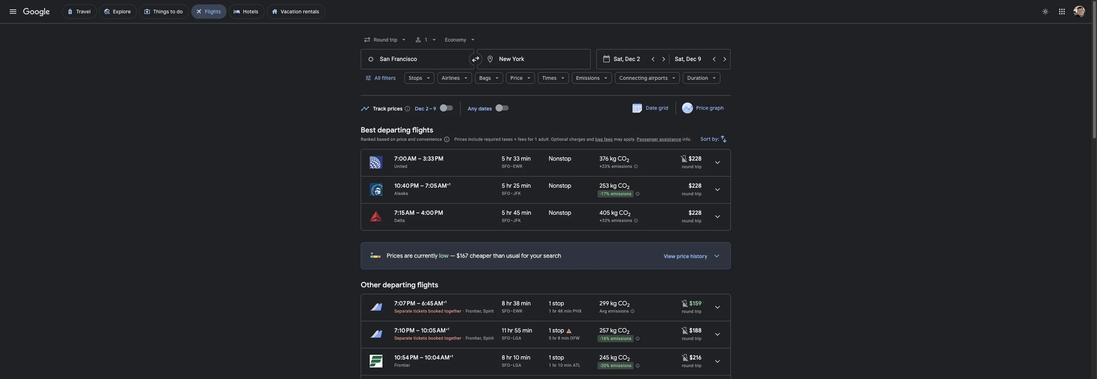 Task type: describe. For each thing, give the bounding box(es) containing it.
track
[[373, 105, 387, 112]]

all filters button
[[361, 69, 402, 87]]

min inside the "1 stop 1 hr 48 min phx"
[[565, 309, 572, 314]]

separate tickets booked together. this trip includes tickets from multiple airlines. missed connections may be protected by kiwi.com.. element for 10:05 am
[[395, 336, 462, 342]]

flight details. leaves san francisco international airport at 7:00 am on saturday, december 2 and arrives at newark liberty international airport at 3:33 pm on saturday, december 2. image
[[709, 154, 727, 171]]

this price for this flight doesn't include overhead bin access. if you need a carry-on bag, use the bags filter to update prices. image for $228
[[681, 155, 689, 163]]

3 trip from the top
[[695, 219, 702, 224]]

253
[[600, 183, 609, 190]]

257
[[600, 328, 609, 335]]

leaves san francisco international airport at 7:07 pm on saturday, december 2 and arrives at newark liberty international airport at 6:45 am on sunday, december 3. element
[[395, 300, 447, 308]]

total duration 11 hr 55 min. element
[[502, 328, 549, 336]]

view
[[664, 254, 676, 260]]

253 kg co 2
[[600, 183, 630, 191]]

based
[[377, 137, 390, 142]]

trip for $159
[[695, 310, 702, 315]]

—
[[450, 253, 456, 260]]

2 and from the left
[[587, 137, 595, 142]]

Departure time: 7:10 PM. text field
[[395, 328, 415, 335]]

+23% emissions
[[600, 164, 633, 169]]

+ for 7:05 am
[[447, 182, 449, 187]]

find the best price region
[[361, 99, 732, 120]]

ranked based on price and convenience
[[361, 137, 442, 142]]

frontier, for 11
[[466, 336, 482, 342]]

4:00 pm
[[421, 210, 444, 217]]

sfo for 11 hr 55 min
[[502, 336, 511, 342]]

emissions down 299 kg co 2
[[609, 309, 629, 314]]

search
[[544, 253, 562, 260]]

dec
[[415, 105, 425, 112]]

10 inside '8 hr 10 min sfo – lga'
[[514, 355, 520, 362]]

co for 376
[[618, 156, 627, 163]]

216 US dollars text field
[[690, 355, 702, 362]]

round trip for $228
[[683, 165, 702, 170]]

any dates
[[468, 105, 492, 112]]

45
[[514, 210, 521, 217]]

$188
[[690, 328, 702, 335]]

bags button
[[475, 69, 504, 87]]

separate for 7:07 pm
[[395, 309, 413, 314]]

245
[[600, 355, 610, 362]]

co for 299
[[619, 301, 628, 308]]

history
[[691, 254, 708, 260]]

$159
[[690, 301, 702, 308]]

ranked
[[361, 137, 376, 142]]

price for price
[[511, 75, 523, 81]]

main menu image
[[9, 7, 17, 16]]

together for 10:05 am
[[445, 336, 462, 342]]

min for 5 hr 33 min
[[521, 156, 531, 163]]

10:40 pm
[[395, 183, 419, 190]]

grid
[[659, 105, 669, 111]]

hr for 5 hr 45 min
[[507, 210, 512, 217]]

sfo for 8 hr 10 min
[[502, 364, 511, 369]]

8 for 8 hr 10 min
[[502, 355, 505, 362]]

5 for 5 hr 45 min
[[502, 210, 506, 217]]

flight details. leaves san francisco international airport at 7:10 pm on saturday, december 2 and arrives at laguardia airport at 10:05 am on sunday, december 3. image
[[709, 326, 727, 344]]

 image for 6:45 am
[[463, 309, 465, 314]]

frontier
[[395, 364, 410, 369]]

3 round from the top
[[683, 219, 694, 224]]

dfw
[[571, 336, 580, 342]]

round for $216
[[683, 364, 694, 369]]

kg for 376
[[610, 156, 617, 163]]

1 button
[[412, 31, 441, 48]]

1 inside 10:40 pm – 7:05 am + 1
[[449, 182, 451, 187]]

nonstop flight. element for 5 hr 45 min
[[549, 210, 572, 218]]

5 hr 33 min sfo – ewr
[[502, 156, 531, 169]]

date
[[647, 105, 658, 111]]

hr inside 1 stop 1 hr 10 min atl
[[553, 364, 557, 369]]

date grid button
[[628, 102, 675, 115]]

376 kg co 2
[[600, 156, 630, 164]]

min for 8 hr 10 min
[[521, 355, 531, 362]]

date grid
[[647, 105, 669, 111]]

separate tickets booked together for 10:05 am
[[395, 336, 462, 342]]

emissions down the 405 kg co 2
[[612, 219, 633, 224]]

are
[[405, 253, 413, 260]]

1 stop 1 hr 48 min phx
[[549, 301, 582, 314]]

emissions button
[[572, 69, 613, 87]]

0 horizontal spatial price
[[397, 137, 407, 142]]

5 down 1 stop
[[549, 336, 552, 342]]

usual
[[507, 253, 520, 260]]

layover (1 of 1) is a 1 hr 10 min layover at hartsfield-jackson atlanta international airport in atlanta. element
[[549, 363, 596, 369]]

bag fees button
[[596, 137, 613, 142]]

+23%
[[600, 164, 611, 169]]

graph
[[710, 105, 724, 111]]

departing for other
[[383, 281, 416, 290]]

1 inside the 7:07 pm – 6:45 am + 1
[[446, 300, 447, 305]]

prices include required taxes + fees for 1 adult. optional charges and bag fees may apply. passenger assistance
[[455, 137, 682, 142]]

10:04 am
[[425, 355, 450, 362]]

5 for 5 hr 25 min
[[502, 183, 506, 190]]

2 trip from the top
[[695, 192, 702, 197]]

nonstop flight. element for 5 hr 25 min
[[549, 183, 572, 191]]

8 hr 38 min sfo – ewr
[[502, 301, 531, 314]]

159 US dollars text field
[[690, 301, 702, 308]]

2 – 9
[[426, 105, 437, 112]]

Arrival time: 10:04 AM on  Sunday, December 3. text field
[[425, 355, 454, 362]]

1 $228 from the top
[[689, 156, 702, 163]]

+ for 6:45 am
[[444, 300, 446, 305]]

round trip for $188
[[683, 337, 702, 342]]

Arrival time: 3:33 PM. text field
[[423, 156, 444, 163]]

separate for 7:10 pm
[[395, 336, 413, 342]]

min inside layover (1 of 1) is a 5 hr 8 min overnight layover at dallas/fort worth international airport in dallas. element
[[562, 336, 570, 342]]

frontier, for 8
[[466, 309, 482, 314]]

connecting
[[620, 75, 648, 81]]

10:54 pm – 10:04 am + 1
[[395, 355, 454, 362]]

– inside 8 hr 38 min sfo – ewr
[[511, 309, 513, 314]]

– inside 11 hr 55 min sfo – lga
[[511, 336, 513, 342]]

dec 2 – 9
[[415, 105, 437, 112]]

united
[[395, 164, 408, 169]]

avg
[[600, 309, 608, 314]]

track prices
[[373, 105, 403, 112]]

leaves san francisco international airport at 10:54 pm on saturday, december 2 and arrives at laguardia airport at 10:04 am on sunday, december 3. element
[[395, 355, 454, 362]]

total duration 5 hr 45 min. element
[[502, 210, 549, 218]]

stop for 1 stop 1 hr 10 min atl
[[553, 355, 565, 362]]

this price for this flight doesn't include overhead bin access. if you need a carry-on bag, use the bags filter to update prices. image for $159
[[681, 300, 690, 308]]

– inside 5 hr 45 min sfo – jfk
[[511, 219, 513, 224]]

Departure time: 7:07 PM. text field
[[395, 301, 416, 308]]

11 hr 55 min sfo – lga
[[502, 328, 533, 342]]

Arrival time: 10:05 AM on  Sunday, December 3. text field
[[421, 327, 450, 335]]

2 for 405
[[629, 212, 631, 218]]

Departure time: 10:40 PM. text field
[[395, 183, 419, 190]]

1 inside "7:10 pm – 10:05 am + 1"
[[448, 327, 450, 332]]

sfo for 8 hr 38 min
[[502, 309, 511, 314]]

1 vertical spatial for
[[522, 253, 529, 260]]

other
[[361, 281, 381, 290]]

together for 6:45 am
[[445, 309, 462, 314]]

11
[[502, 328, 507, 335]]

round for $159
[[683, 310, 694, 315]]

ewr for 33
[[513, 164, 523, 169]]

atl
[[573, 364, 581, 369]]

apply.
[[624, 137, 636, 142]]

view price history image
[[709, 248, 726, 265]]

tickets for 10:05 am
[[414, 336, 428, 342]]

flights for other departing flights
[[418, 281, 439, 290]]

taxes
[[502, 137, 513, 142]]

may
[[614, 137, 623, 142]]

prices
[[388, 105, 403, 112]]

Arrival time: 7:05 AM on  Sunday, December 3. text field
[[426, 182, 451, 190]]

2 round from the top
[[683, 192, 694, 197]]

$228 round trip for 405
[[683, 210, 702, 224]]

stops
[[409, 75, 423, 81]]

spirit for 11
[[484, 336, 494, 342]]

round for $188
[[683, 337, 694, 342]]

cheaper
[[470, 253, 492, 260]]

leaves san francisco international airport at 7:10 pm on saturday, december 2 and arrives at laguardia airport at 10:05 am on sunday, december 3. element
[[395, 327, 450, 335]]

2 fees from the left
[[605, 137, 613, 142]]

hr for 8 hr 38 min
[[507, 301, 512, 308]]

405
[[600, 210, 610, 217]]

– inside 5 hr 33 min sfo – ewr
[[511, 164, 513, 169]]

stops button
[[405, 69, 435, 87]]

2 228 us dollars text field from the top
[[689, 210, 702, 217]]

7:00 am – 3:33 pm united
[[395, 156, 444, 169]]

min for 5 hr 25 min
[[522, 183, 531, 190]]

7:15 am – 4:00 pm delta
[[395, 210, 444, 224]]

all filters
[[375, 75, 396, 81]]

sort by: button
[[698, 131, 732, 148]]

booked for 10:05 am
[[429, 336, 444, 342]]

2 for 376
[[627, 158, 630, 164]]

– inside '8 hr 10 min sfo – lga'
[[511, 364, 513, 369]]

round trip for $159
[[683, 310, 702, 315]]

connecting airports
[[620, 75, 668, 81]]

min for 8 hr 38 min
[[521, 301, 531, 308]]

layover (1 of 1) is a 1 hr 48 min layover at phoenix sky harbor international airport in phoenix. element
[[549, 309, 596, 315]]

2 for 245
[[628, 357, 630, 363]]

best departing flights
[[361, 126, 434, 135]]

188 US dollars text field
[[690, 328, 702, 335]]

Departure time: 7:00 AM. text field
[[395, 156, 417, 163]]

6:45 am
[[422, 301, 444, 308]]

25
[[514, 183, 520, 190]]

nonstop flight. element for 5 hr 33 min
[[549, 156, 572, 164]]

frontier, spirit for 11
[[466, 336, 494, 342]]

co for 253
[[619, 183, 628, 190]]

bags
[[480, 75, 491, 81]]

-20% emissions
[[600, 364, 632, 369]]

228 US dollars text field
[[689, 183, 702, 190]]

$167
[[457, 253, 469, 260]]

1 inside popup button
[[425, 37, 428, 43]]

swap origin and destination. image
[[472, 55, 480, 64]]

-17% emissions
[[600, 192, 632, 197]]

delta
[[395, 219, 405, 224]]

include
[[469, 137, 483, 142]]

10:05 am
[[421, 328, 446, 335]]

prices are currently low — $167 cheaper than usual for your search
[[387, 253, 562, 260]]

kg for 253
[[611, 183, 617, 190]]

stop for 1 stop
[[553, 328, 565, 335]]

sort
[[701, 136, 711, 143]]



Task type: locate. For each thing, give the bounding box(es) containing it.
sfo inside 5 hr 45 min sfo – jfk
[[502, 219, 511, 224]]

co inside "245 kg co 2"
[[619, 355, 628, 362]]

1 vertical spatial lga
[[513, 364, 522, 369]]

separate tickets booked together for 6:45 am
[[395, 309, 462, 314]]

1 1 stop flight. element from the top
[[549, 301, 565, 309]]

– down total duration 11 hr 55 min. element
[[511, 336, 513, 342]]

jfk down '45' on the left bottom of the page
[[513, 219, 521, 224]]

1 frontier, spirit from the top
[[466, 309, 494, 314]]

kg up +33% emissions
[[612, 210, 618, 217]]

1 vertical spatial price
[[677, 254, 690, 260]]

sfo down total duration 5 hr 33 min. element
[[502, 164, 511, 169]]

–
[[418, 156, 422, 163], [511, 164, 513, 169], [421, 183, 424, 190], [511, 191, 513, 196], [416, 210, 420, 217], [511, 219, 513, 224], [417, 301, 421, 308], [511, 309, 513, 314], [416, 328, 420, 335], [511, 336, 513, 342], [420, 355, 424, 362], [511, 364, 513, 369]]

7:15 am
[[395, 210, 415, 217]]

ewr inside 5 hr 33 min sfo – ewr
[[513, 164, 523, 169]]

2 booked from the top
[[429, 336, 444, 342]]

and left bag
[[587, 137, 595, 142]]

co inside 376 kg co 2
[[618, 156, 627, 163]]

co for 245
[[619, 355, 628, 362]]

8 left 38
[[502, 301, 505, 308]]

0 vertical spatial ewr
[[513, 164, 523, 169]]

Departure time: 10:54 PM. text field
[[395, 355, 419, 362]]

0 vertical spatial stop
[[553, 301, 565, 308]]

2 for 257
[[627, 330, 630, 336]]

flight details. leaves san francisco international airport at 7:07 pm on saturday, december 2 and arrives at newark liberty international airport at 6:45 am on sunday, december 3. image
[[709, 299, 727, 317]]

228 us dollars text field down sort at the right top of page
[[689, 156, 702, 163]]

1 vertical spatial 228 us dollars text field
[[689, 210, 702, 217]]

3 $228 from the top
[[689, 210, 702, 217]]

6 trip from the top
[[695, 364, 702, 369]]

1
[[425, 37, 428, 43], [535, 137, 538, 142], [449, 182, 451, 187], [446, 300, 447, 305], [549, 301, 552, 308], [549, 309, 552, 314], [448, 327, 450, 332], [549, 328, 552, 335], [452, 355, 454, 359], [549, 355, 552, 362], [549, 364, 552, 369]]

duration button
[[684, 69, 721, 87]]

stop inside the "1 stop 1 hr 48 min phx"
[[553, 301, 565, 308]]

min right 33
[[521, 156, 531, 163]]

5 inside 5 hr 25 min sfo – jfk
[[502, 183, 506, 190]]

– right the 7:10 pm text field
[[416, 328, 420, 335]]

1 stop flight. element for 8 hr 10 min
[[549, 355, 565, 363]]

$228 round trip
[[683, 183, 702, 197], [683, 210, 702, 224]]

0 vertical spatial separate tickets booked together. this trip includes tickets from multiple airlines. missed connections may be protected by kiwi.com.. element
[[395, 309, 462, 314]]

1 - from the top
[[600, 192, 602, 197]]

1 nonstop flight. element from the top
[[549, 156, 572, 164]]

min right 38
[[521, 301, 531, 308]]

for left adult.
[[528, 137, 534, 142]]

2 1 stop flight. element from the top
[[549, 328, 565, 336]]

jfk for 45
[[513, 219, 521, 224]]

1 vertical spatial stop
[[553, 328, 565, 335]]

- for 257
[[600, 337, 602, 342]]

1 vertical spatial departing
[[383, 281, 416, 290]]

5
[[502, 156, 506, 163], [502, 183, 506, 190], [502, 210, 506, 217], [549, 336, 552, 342]]

hr down 1 stop
[[553, 336, 557, 342]]

co for 405
[[620, 210, 629, 217]]

1 vertical spatial 10
[[558, 364, 563, 369]]

8 for 8 hr 38 min
[[502, 301, 505, 308]]

1 tickets from the top
[[414, 309, 428, 314]]

None search field
[[361, 31, 732, 96]]

$228 for 405
[[689, 210, 702, 217]]

0 vertical spatial separate tickets booked together
[[395, 309, 462, 314]]

0 vertical spatial 228 us dollars text field
[[689, 156, 702, 163]]

charges
[[570, 137, 586, 142]]

total duration 5 hr 33 min. element
[[502, 156, 549, 164]]

2 up avg emissions
[[628, 303, 630, 309]]

1 round trip from the top
[[683, 165, 702, 170]]

leaves san francisco international airport at 7:00 am on saturday, december 2 and arrives at newark liberty international airport at 3:33 pm on saturday, december 2. element
[[395, 156, 444, 163]]

$228
[[689, 156, 702, 163], [689, 183, 702, 190], [689, 210, 702, 217]]

nonstop for 5 hr 45 min
[[549, 210, 572, 217]]

kg up -20% emissions
[[611, 355, 618, 362]]

separate tickets booked together. this trip includes tickets from multiple airlines. missed connections may be protected by kiwi.com.. element for 6:45 am
[[395, 309, 462, 314]]

kg inside 257 kg co 2
[[611, 328, 617, 335]]

round for $228
[[683, 165, 694, 170]]

2 separate from the top
[[395, 336, 413, 342]]

10 inside 1 stop 1 hr 10 min atl
[[558, 364, 563, 369]]

0 horizontal spatial prices
[[387, 253, 403, 260]]

stop up "layover (1 of 1) is a 1 hr 10 min layover at hartsfield-jackson atlanta international airport in atlanta." element
[[553, 355, 565, 362]]

spirit left 11 hr 55 min sfo – lga
[[484, 336, 494, 342]]

sfo down 11
[[502, 336, 511, 342]]

other departing flights
[[361, 281, 439, 290]]

1 stop flight. element up '48'
[[549, 301, 565, 309]]

0 horizontal spatial 10
[[514, 355, 520, 362]]

2 jfk from the top
[[513, 219, 521, 224]]

228 US dollars text field
[[689, 156, 702, 163], [689, 210, 702, 217]]

min right 55
[[523, 328, 533, 335]]

hr left 38
[[507, 301, 512, 308]]

2 inside 253 kg co 2
[[628, 185, 630, 191]]

and down best departing flights
[[408, 137, 416, 142]]

assistance
[[660, 137, 682, 142]]

sfo
[[502, 164, 511, 169], [502, 191, 511, 196], [502, 219, 511, 224], [502, 309, 511, 314], [502, 336, 511, 342], [502, 364, 511, 369]]

1 vertical spatial jfk
[[513, 219, 521, 224]]

4 round trip from the top
[[683, 364, 702, 369]]

1 vertical spatial prices
[[387, 253, 403, 260]]

lga for 55
[[513, 336, 522, 342]]

1 vertical spatial spirit
[[484, 336, 494, 342]]

2 ewr from the top
[[513, 309, 523, 314]]

layover (1 of 1) is a 5 hr 8 min overnight layover at dallas/fort worth international airport in dallas. element
[[549, 336, 596, 342]]

min for 11 hr 55 min
[[523, 328, 533, 335]]

this price for this flight doesn't include overhead bin access. if you need a carry-on bag, use the bags filter to update prices. image for $188
[[681, 327, 690, 336]]

0 vertical spatial frontier,
[[466, 309, 482, 314]]

+ for 10:04 am
[[450, 355, 452, 359]]

trip down 159 us dollars text box
[[695, 310, 702, 315]]

0 vertical spatial prices
[[455, 137, 467, 142]]

min inside 11 hr 55 min sfo – lga
[[523, 328, 533, 335]]

2 up the -16% emissions
[[627, 330, 630, 336]]

1 horizontal spatial 10
[[558, 364, 563, 369]]

by:
[[713, 136, 720, 143]]

none search field containing all filters
[[361, 31, 732, 96]]

1 spirit from the top
[[484, 309, 494, 314]]

sfo up 11
[[502, 309, 511, 314]]

fees right taxes
[[518, 137, 527, 142]]

dates
[[479, 105, 492, 112]]

1 vertical spatial flights
[[418, 281, 439, 290]]

5 for 5 hr 33 min
[[502, 156, 506, 163]]

ewr down 38
[[513, 309, 523, 314]]

trip down $188 text box
[[695, 337, 702, 342]]

1 booked from the top
[[429, 309, 444, 314]]

min down 11 hr 55 min sfo – lga
[[521, 355, 531, 362]]

– right 10:54 pm text field
[[420, 355, 424, 362]]

kg for 299
[[611, 301, 617, 308]]

hr down 11 hr 55 min sfo – lga
[[507, 355, 512, 362]]

1 together from the top
[[445, 309, 462, 314]]

min
[[521, 156, 531, 163], [522, 183, 531, 190], [522, 210, 532, 217], [521, 301, 531, 308], [565, 309, 572, 314], [523, 328, 533, 335], [562, 336, 570, 342], [521, 355, 531, 362], [565, 364, 572, 369]]

hr for 8 hr 10 min
[[507, 355, 512, 362]]

+ for 10:05 am
[[446, 327, 448, 332]]

10 left the atl
[[558, 364, 563, 369]]

0 vertical spatial  image
[[463, 309, 465, 314]]

round trip for $216
[[683, 364, 702, 369]]

0 vertical spatial nonstop flight. element
[[549, 156, 572, 164]]

1 trip from the top
[[695, 165, 702, 170]]

10 down 11 hr 55 min sfo – lga
[[514, 355, 520, 362]]

total duration 5 hr 25 min. element
[[502, 183, 549, 191]]

0 vertical spatial 10
[[514, 355, 520, 362]]

2 vertical spatial 8
[[502, 355, 505, 362]]

lga down total duration 8 hr 10 min. element
[[513, 364, 522, 369]]

1 228 us dollars text field from the top
[[689, 156, 702, 163]]

sfo inside '8 hr 10 min sfo – lga'
[[502, 364, 511, 369]]

2  image from the top
[[463, 336, 465, 342]]

0 vertical spatial -
[[600, 192, 602, 197]]

round down 159 us dollars text box
[[683, 310, 694, 315]]

+ inside 10:54 pm – 10:04 am + 1
[[450, 355, 452, 359]]

0 vertical spatial frontier, spirit
[[466, 309, 494, 314]]

1 vertical spatial nonstop flight. element
[[549, 183, 572, 191]]

$228 round trip left flight details. leaves san francisco international airport at 10:40 pm on saturday, december 2 and arrives at john f. kennedy international airport at 7:05 am on sunday, december 3. image
[[683, 183, 702, 197]]

2 vertical spatial nonstop
[[549, 210, 572, 217]]

5 inside 5 hr 45 min sfo – jfk
[[502, 210, 506, 217]]

hr left 33
[[507, 156, 512, 163]]

main content
[[361, 99, 732, 380]]

8 down 1 stop
[[558, 336, 561, 342]]

1 vertical spatial booked
[[429, 336, 444, 342]]

$228 round trip for 253
[[683, 183, 702, 197]]

7:10 pm – 10:05 am + 1
[[395, 327, 450, 335]]

kg inside 299 kg co 2
[[611, 301, 617, 308]]

min left dfw
[[562, 336, 570, 342]]

stop up 5 hr 8 min dfw at the bottom of page
[[553, 328, 565, 335]]

sfo for 5 hr 45 min
[[502, 219, 511, 224]]

booked down the arrival time: 6:45 am on  sunday, december 3. text box at bottom left
[[429, 309, 444, 314]]

1 vertical spatial separate
[[395, 336, 413, 342]]

4 round from the top
[[683, 310, 694, 315]]

emissions down "245 kg co 2"
[[611, 364, 632, 369]]

– down total duration 5 hr 25 min. element
[[511, 191, 513, 196]]

8 inside 8 hr 38 min sfo – ewr
[[502, 301, 505, 308]]

co inside 257 kg co 2
[[618, 328, 627, 335]]

1 vertical spatial price
[[697, 105, 709, 111]]

3 nonstop from the top
[[549, 210, 572, 217]]

6 sfo from the top
[[502, 364, 511, 369]]

– inside the 7:07 pm – 6:45 am + 1
[[417, 301, 421, 308]]

3:33 pm
[[423, 156, 444, 163]]

0 vertical spatial departing
[[378, 126, 411, 135]]

299 kg co 2
[[600, 301, 630, 309]]

3 - from the top
[[600, 364, 602, 369]]

nonstop flight. element
[[549, 156, 572, 164], [549, 183, 572, 191], [549, 210, 572, 218]]

total duration 8 hr 10 min. element
[[502, 355, 549, 363]]

sfo for 5 hr 25 min
[[502, 191, 511, 196]]

1 stop from the top
[[553, 301, 565, 308]]

learn more about tracked prices image
[[404, 105, 411, 112]]

2 tickets from the top
[[414, 336, 428, 342]]

ewr
[[513, 164, 523, 169], [513, 309, 523, 314]]

1  image from the top
[[463, 309, 465, 314]]

trip
[[695, 165, 702, 170], [695, 192, 702, 197], [695, 219, 702, 224], [695, 310, 702, 315], [695, 337, 702, 342], [695, 364, 702, 369]]

flight details. leaves san francisco international airport at 10:40 pm on saturday, december 2 and arrives at john f. kennedy international airport at 7:05 am on sunday, december 3. image
[[709, 181, 727, 199]]

emissions
[[577, 75, 600, 81]]

co up +33% emissions
[[620, 210, 629, 217]]

– left 7:05 am
[[421, 183, 424, 190]]

1 horizontal spatial price
[[677, 254, 690, 260]]

required
[[484, 137, 501, 142]]

0 horizontal spatial price
[[511, 75, 523, 81]]

5 hr 25 min sfo – jfk
[[502, 183, 531, 196]]

connecting airports button
[[615, 69, 681, 87]]

adult.
[[539, 137, 550, 142]]

0 vertical spatial price
[[397, 137, 407, 142]]

1 $228 round trip from the top
[[683, 183, 702, 197]]

17%
[[602, 192, 610, 197]]

price left graph
[[697, 105, 709, 111]]

1 stop
[[549, 328, 565, 335]]

1 vertical spatial separate tickets booked together
[[395, 336, 462, 342]]

0 vertical spatial lga
[[513, 336, 522, 342]]

lga for 10
[[513, 364, 522, 369]]

best
[[361, 126, 376, 135]]

booked
[[429, 309, 444, 314], [429, 336, 444, 342]]

frontier, spirit for 8
[[466, 309, 494, 314]]

jfk inside 5 hr 25 min sfo – jfk
[[513, 191, 521, 196]]

round trip down 159 us dollars text box
[[683, 310, 702, 315]]

sfo for 5 hr 33 min
[[502, 164, 511, 169]]

kg
[[610, 156, 617, 163], [611, 183, 617, 190], [612, 210, 618, 217], [611, 301, 617, 308], [611, 328, 617, 335], [611, 355, 618, 362]]

2 vertical spatial -
[[600, 364, 602, 369]]

5 inside 5 hr 33 min sfo – ewr
[[502, 156, 506, 163]]

min inside 5 hr 45 min sfo – jfk
[[522, 210, 532, 217]]

8 hr 10 min sfo – lga
[[502, 355, 531, 369]]

co up the -16% emissions
[[618, 328, 627, 335]]

kg up +23% emissions
[[610, 156, 617, 163]]

leaves san francisco international airport at 7:15 am on saturday, december 2 and arrives at john f. kennedy international airport at 4:00 pm on saturday, december 2. element
[[395, 210, 444, 217]]

0 vertical spatial $228 round trip
[[683, 183, 702, 197]]

trip for $216
[[695, 364, 702, 369]]

2 $228 round trip from the top
[[683, 210, 702, 224]]

2 separate tickets booked together from the top
[[395, 336, 462, 342]]

2 stop from the top
[[553, 328, 565, 335]]

kg inside 376 kg co 2
[[610, 156, 617, 163]]

2
[[627, 158, 630, 164], [628, 185, 630, 191], [629, 212, 631, 218], [628, 303, 630, 309], [627, 330, 630, 336], [628, 357, 630, 363]]

tickets for 6:45 am
[[414, 309, 428, 314]]

+ inside "7:10 pm – 10:05 am + 1"
[[446, 327, 448, 332]]

1 lga from the top
[[513, 336, 522, 342]]

Return text field
[[675, 50, 709, 69]]

nonstop for 5 hr 33 min
[[549, 156, 572, 163]]

sfo down total duration 8 hr 10 min. element
[[502, 364, 511, 369]]

trip down 228 us dollars text box
[[695, 192, 702, 197]]

5 left '45' on the left bottom of the page
[[502, 210, 506, 217]]

1 stop flight. element for 8 hr 38 min
[[549, 301, 565, 309]]

0 vertical spatial flights
[[412, 126, 434, 135]]

hr inside 5 hr 45 min sfo – jfk
[[507, 210, 512, 217]]

low
[[439, 253, 449, 260]]

flights
[[412, 126, 434, 135], [418, 281, 439, 290]]

jfk down 25
[[513, 191, 521, 196]]

emissions down 257 kg co 2
[[611, 337, 632, 342]]

2 inside 299 kg co 2
[[628, 303, 630, 309]]

airlines
[[442, 75, 460, 81]]

emissions down 376 kg co 2
[[612, 164, 633, 169]]

emissions down 253 kg co 2
[[611, 192, 632, 197]]

together down arrival time: 10:05 am on  sunday, december 3. text field
[[445, 336, 462, 342]]

total duration 8 hr 38 min. element
[[502, 301, 549, 309]]

8 down 11
[[502, 355, 505, 362]]

5 round from the top
[[683, 337, 694, 342]]

co up -20% emissions
[[619, 355, 628, 362]]

learn more about ranking image
[[444, 136, 450, 143]]

2 - from the top
[[600, 337, 602, 342]]

2 inside 376 kg co 2
[[627, 158, 630, 164]]

$228 left the flight details. leaves san francisco international airport at 7:15 am on saturday, december 2 and arrives at john f. kennedy international airport at 4:00 pm on saturday, december 2. image
[[689, 210, 702, 217]]

booked down arrival time: 10:05 am on  sunday, december 3. text field
[[429, 336, 444, 342]]

– down total duration 5 hr 45 min. element
[[511, 219, 513, 224]]

0 vertical spatial $228
[[689, 156, 702, 163]]

hr for 5 hr 33 min
[[507, 156, 512, 163]]

7:05 am
[[426, 183, 447, 190]]

min for 5 hr 45 min
[[522, 210, 532, 217]]

1 round from the top
[[683, 165, 694, 170]]

departing up '7:07 pm'
[[383, 281, 416, 290]]

5 sfo from the top
[[502, 336, 511, 342]]

avg emissions
[[600, 309, 629, 314]]

price inside popup button
[[511, 75, 523, 81]]

1 vertical spatial 8
[[558, 336, 561, 342]]

Arrival time: 4:00 PM. text field
[[421, 210, 444, 217]]

– inside 7:15 am – 4:00 pm delta
[[416, 210, 420, 217]]

$228 for 253
[[689, 183, 702, 190]]

loading results progress bar
[[0, 23, 1093, 25]]

1 separate tickets booked together from the top
[[395, 309, 462, 314]]

fees right bag
[[605, 137, 613, 142]]

co inside 253 kg co 2
[[619, 183, 628, 190]]

passenger
[[637, 137, 659, 142]]

jfk
[[513, 191, 521, 196], [513, 219, 521, 224]]

1 vertical spatial 1 stop flight. element
[[549, 328, 565, 336]]

8 inside '8 hr 10 min sfo – lga'
[[502, 355, 505, 362]]

0 vertical spatial booked
[[429, 309, 444, 314]]

price graph
[[697, 105, 724, 111]]

ewr down 33
[[513, 164, 523, 169]]

0 vertical spatial separate
[[395, 309, 413, 314]]

5 trip from the top
[[695, 337, 702, 342]]

3 1 stop flight. element from the top
[[549, 355, 565, 363]]

1 stop flight. element
[[549, 301, 565, 309], [549, 328, 565, 336], [549, 355, 565, 363]]

round down 216 us dollars text field
[[683, 364, 694, 369]]

trip for $188
[[695, 337, 702, 342]]

4 trip from the top
[[695, 310, 702, 315]]

– inside 10:40 pm – 7:05 am + 1
[[421, 183, 424, 190]]

1 horizontal spatial and
[[587, 137, 595, 142]]

spirit for 8
[[484, 309, 494, 314]]

prices left are
[[387, 253, 403, 260]]

257 kg co 2
[[600, 328, 630, 336]]

jfk inside 5 hr 45 min sfo – jfk
[[513, 219, 521, 224]]

1 vertical spatial -
[[600, 337, 602, 342]]

$216
[[690, 355, 702, 362]]

0 vertical spatial spirit
[[484, 309, 494, 314]]

stop inside 1 stop 1 hr 10 min atl
[[553, 355, 565, 362]]

this price for this flight doesn't include overhead bin access. if you need a carry-on bag, use the bags filter to update prices. image
[[681, 155, 689, 163], [681, 300, 690, 308], [681, 327, 690, 336], [681, 354, 690, 363]]

None text field
[[361, 49, 475, 69], [478, 49, 591, 69], [361, 49, 475, 69], [478, 49, 591, 69]]

min inside 1 stop 1 hr 10 min atl
[[565, 364, 572, 369]]

4 sfo from the top
[[502, 309, 511, 314]]

55
[[515, 328, 522, 335]]

co inside the 405 kg co 2
[[620, 210, 629, 217]]

price inside button
[[697, 105, 709, 111]]

1 vertical spatial separate tickets booked together. this trip includes tickets from multiple airlines. missed connections may be protected by kiwi.com.. element
[[395, 336, 462, 342]]

kg for 245
[[611, 355, 618, 362]]

kg for 257
[[611, 328, 617, 335]]

separate tickets booked together. this trip includes tickets from multiple airlines. missed connections may be protected by kiwi.com.. element down 10:05 am
[[395, 336, 462, 342]]

hr for 11 hr 55 min
[[508, 328, 514, 335]]

2 frontier, from the top
[[466, 336, 482, 342]]

2 up +33% emissions
[[629, 212, 631, 218]]

price graph button
[[678, 102, 730, 115]]

1 inside 10:54 pm – 10:04 am + 1
[[452, 355, 454, 359]]

1 separate tickets booked together. this trip includes tickets from multiple airlines. missed connections may be protected by kiwi.com.. element from the top
[[395, 309, 462, 314]]

-16% emissions
[[600, 337, 632, 342]]

0 vertical spatial together
[[445, 309, 462, 314]]

1 stop flight. element down 5 hr 8 min dfw at the bottom of page
[[549, 355, 565, 363]]

sfo inside 11 hr 55 min sfo – lga
[[502, 336, 511, 342]]

co for 257
[[618, 328, 627, 335]]

min inside 8 hr 38 min sfo – ewr
[[521, 301, 531, 308]]

1 horizontal spatial fees
[[605, 137, 613, 142]]

1 vertical spatial frontier,
[[466, 336, 482, 342]]

48
[[558, 309, 563, 314]]

– left 3:33 pm 'text box'
[[418, 156, 422, 163]]

2 round trip from the top
[[683, 310, 702, 315]]

2 together from the top
[[445, 336, 462, 342]]

jfk for 25
[[513, 191, 521, 196]]

10:54 pm
[[395, 355, 419, 362]]

1 horizontal spatial prices
[[455, 137, 467, 142]]

sort by:
[[701, 136, 720, 143]]

– inside 7:00 am – 3:33 pm united
[[418, 156, 422, 163]]

hr inside 8 hr 38 min sfo – ewr
[[507, 301, 512, 308]]

min inside 5 hr 33 min sfo – ewr
[[521, 156, 531, 163]]

$228 round trip left the flight details. leaves san francisco international airport at 7:15 am on saturday, december 2 and arrives at john f. kennedy international airport at 4:00 pm on saturday, december 2. image
[[683, 210, 702, 224]]

prices for prices include required taxes + fees for 1 adult. optional charges and bag fees may apply. passenger assistance
[[455, 137, 467, 142]]

separate tickets booked together. this trip includes tickets from multiple airlines. missed connections may be protected by kiwi.com.. element
[[395, 309, 462, 314], [395, 336, 462, 342]]

times
[[543, 75, 557, 81]]

separate down 7:10 pm
[[395, 336, 413, 342]]

1 fees from the left
[[518, 137, 527, 142]]

prices right the learn more about ranking image
[[455, 137, 467, 142]]

– inside "7:10 pm – 10:05 am + 1"
[[416, 328, 420, 335]]

0 vertical spatial tickets
[[414, 309, 428, 314]]

hr for 5 hr 25 min
[[507, 183, 512, 190]]

2 sfo from the top
[[502, 191, 511, 196]]

- down '245'
[[600, 364, 602, 369]]

hr left '45' on the left bottom of the page
[[507, 210, 512, 217]]

2 spirit from the top
[[484, 336, 494, 342]]

kg inside "245 kg co 2"
[[611, 355, 618, 362]]

change appearance image
[[1038, 3, 1055, 20]]

co up avg emissions
[[619, 301, 628, 308]]

1 separate from the top
[[395, 309, 413, 314]]

phx
[[573, 309, 582, 314]]

2 nonstop from the top
[[549, 183, 572, 190]]

0 vertical spatial price
[[511, 75, 523, 81]]

hr inside '8 hr 10 min sfo – lga'
[[507, 355, 512, 362]]

co inside 299 kg co 2
[[619, 301, 628, 308]]

2 vertical spatial 1 stop flight. element
[[549, 355, 565, 363]]

3 round trip from the top
[[683, 337, 702, 342]]

min right '45' on the left bottom of the page
[[522, 210, 532, 217]]

7:07 pm
[[395, 301, 416, 308]]

1 sfo from the top
[[502, 164, 511, 169]]

1 vertical spatial $228
[[689, 183, 702, 190]]

2 for 253
[[628, 185, 630, 191]]

3 nonstop flight. element from the top
[[549, 210, 572, 218]]

hr inside 5 hr 33 min sfo – ewr
[[507, 156, 512, 163]]

+33%
[[600, 219, 611, 224]]

sfo down total duration 5 hr 25 min. element
[[502, 191, 511, 196]]

kg up avg emissions
[[611, 301, 617, 308]]

 image
[[463, 309, 465, 314], [463, 336, 465, 342]]

10
[[514, 355, 520, 362], [558, 364, 563, 369]]

5 hr 8 min dfw
[[549, 336, 580, 342]]

round trip up 228 us dollars text box
[[683, 165, 702, 170]]

2 inside the 405 kg co 2
[[629, 212, 631, 218]]

hr inside the "1 stop 1 hr 48 min phx"
[[553, 309, 557, 314]]

optional
[[552, 137, 569, 142]]

0 vertical spatial jfk
[[513, 191, 521, 196]]

for
[[528, 137, 534, 142], [522, 253, 529, 260]]

on
[[391, 137, 396, 142]]

 image for 10:05 am
[[463, 336, 465, 342]]

Arrival time: 6:45 AM on  Sunday, December 3. text field
[[422, 300, 447, 308]]

3 stop from the top
[[553, 355, 565, 362]]

sfo inside 5 hr 33 min sfo – ewr
[[502, 164, 511, 169]]

min inside 5 hr 25 min sfo – jfk
[[522, 183, 531, 190]]

round down 228 us dollars text box
[[683, 192, 694, 197]]

kg up the -16% emissions
[[611, 328, 617, 335]]

min right '48'
[[565, 309, 572, 314]]

2 up -17% emissions
[[628, 185, 630, 191]]

1 ewr from the top
[[513, 164, 523, 169]]

hr right 11
[[508, 328, 514, 335]]

sfo inside 5 hr 25 min sfo – jfk
[[502, 191, 511, 196]]

ewr for 38
[[513, 309, 523, 314]]

- for 245
[[600, 364, 602, 369]]

2 vertical spatial stop
[[553, 355, 565, 362]]

– inside 10:54 pm – 10:04 am + 1
[[420, 355, 424, 362]]

Departure time: 7:15 AM. text field
[[395, 210, 415, 217]]

1 and from the left
[[408, 137, 416, 142]]

2 up +23% emissions
[[627, 158, 630, 164]]

price for price graph
[[697, 105, 709, 111]]

hr inside 5 hr 25 min sfo – jfk
[[507, 183, 512, 190]]

than
[[493, 253, 505, 260]]

separate tickets booked together. this trip includes tickets from multiple airlines. missed connections may be protected by kiwi.com.. element down "6:45 am"
[[395, 309, 462, 314]]

1 vertical spatial $228 round trip
[[683, 210, 702, 224]]

2 lga from the top
[[513, 364, 522, 369]]

sfo inside 8 hr 38 min sfo – ewr
[[502, 309, 511, 314]]

2 separate tickets booked together. this trip includes tickets from multiple airlines. missed connections may be protected by kiwi.com.. element from the top
[[395, 336, 462, 342]]

2 for 299
[[628, 303, 630, 309]]

round left the flight details. leaves san francisco international airport at 7:15 am on saturday, december 2 and arrives at john f. kennedy international airport at 4:00 pm on saturday, december 2. image
[[683, 219, 694, 224]]

prices
[[455, 137, 467, 142], [387, 253, 403, 260]]

1 horizontal spatial price
[[697, 105, 709, 111]]

2 $228 from the top
[[689, 183, 702, 190]]

any
[[468, 105, 478, 112]]

0 vertical spatial for
[[528, 137, 534, 142]]

kg inside the 405 kg co 2
[[612, 210, 618, 217]]

1 vertical spatial frontier, spirit
[[466, 336, 494, 342]]

emissions
[[612, 164, 633, 169], [611, 192, 632, 197], [612, 219, 633, 224], [609, 309, 629, 314], [611, 337, 632, 342], [611, 364, 632, 369]]

for left the your in the bottom left of the page
[[522, 253, 529, 260]]

booked for 6:45 am
[[429, 309, 444, 314]]

this price for this flight doesn't include overhead bin access. if you need a carry-on bag, use the bags filter to update prices. image for $216
[[681, 354, 690, 363]]

7:10 pm
[[395, 328, 415, 335]]

+ inside the 7:07 pm – 6:45 am + 1
[[444, 300, 446, 305]]

1 vertical spatial together
[[445, 336, 462, 342]]

alaska
[[395, 191, 408, 196]]

filters
[[382, 75, 396, 81]]

departing for best
[[378, 126, 411, 135]]

departing
[[378, 126, 411, 135], [383, 281, 416, 290]]

lga inside 11 hr 55 min sfo – lga
[[513, 336, 522, 342]]

kg inside 253 kg co 2
[[611, 183, 617, 190]]

- down 257
[[600, 337, 602, 342]]

lga inside '8 hr 10 min sfo – lga'
[[513, 364, 522, 369]]

0 vertical spatial 1 stop flight. element
[[549, 301, 565, 309]]

5 left 33
[[502, 156, 506, 163]]

trip up 228 us dollars text box
[[695, 165, 702, 170]]

nonstop for 5 hr 25 min
[[549, 183, 572, 190]]

0 horizontal spatial and
[[408, 137, 416, 142]]

1 frontier, from the top
[[466, 309, 482, 314]]

0 horizontal spatial fees
[[518, 137, 527, 142]]

2 inside 257 kg co 2
[[627, 330, 630, 336]]

ewr inside 8 hr 38 min sfo – ewr
[[513, 309, 523, 314]]

lga down 55
[[513, 336, 522, 342]]

1 vertical spatial ewr
[[513, 309, 523, 314]]

kg up -17% emissions
[[611, 183, 617, 190]]

1 vertical spatial  image
[[463, 336, 465, 342]]

flight details. leaves san francisco international airport at 7:15 am on saturday, december 2 and arrives at john f. kennedy international airport at 4:00 pm on saturday, december 2. image
[[709, 208, 727, 226]]

bag
[[596, 137, 603, 142]]

passenger assistance button
[[637, 137, 682, 142]]

price button
[[507, 69, 536, 87]]

1 jfk from the top
[[513, 191, 521, 196]]

hr
[[507, 156, 512, 163], [507, 183, 512, 190], [507, 210, 512, 217], [507, 301, 512, 308], [553, 309, 557, 314], [508, 328, 514, 335], [553, 336, 557, 342], [507, 355, 512, 362], [553, 364, 557, 369]]

co up +23% emissions
[[618, 156, 627, 163]]

2 nonstop flight. element from the top
[[549, 183, 572, 191]]

1 nonstop from the top
[[549, 156, 572, 163]]

flight details. leaves san francisco international airport at 10:54 pm on saturday, december 2 and arrives at laguardia airport at 10:04 am on sunday, december 3. image
[[709, 353, 727, 371]]

kg for 405
[[612, 210, 618, 217]]

min inside '8 hr 10 min sfo – lga'
[[521, 355, 531, 362]]

2 inside "245 kg co 2"
[[628, 357, 630, 363]]

– inside 5 hr 25 min sfo – jfk
[[511, 191, 513, 196]]

7:00 am
[[395, 156, 417, 163]]

- for 253
[[600, 192, 602, 197]]

main content containing best departing flights
[[361, 99, 732, 380]]

0 vertical spatial nonstop
[[549, 156, 572, 163]]

6 round from the top
[[683, 364, 694, 369]]

+ inside 10:40 pm – 7:05 am + 1
[[447, 182, 449, 187]]

frontier, spirit
[[466, 309, 494, 314], [466, 336, 494, 342]]

– right 7:15 am text field
[[416, 210, 420, 217]]

trip left the flight details. leaves san francisco international airport at 7:15 am on saturday, december 2 and arrives at john f. kennedy international airport at 4:00 pm on saturday, december 2. image
[[695, 219, 702, 224]]

0 vertical spatial 8
[[502, 301, 505, 308]]

1 vertical spatial tickets
[[414, 336, 428, 342]]

None field
[[361, 33, 411, 46], [443, 33, 480, 46], [361, 33, 411, 46], [443, 33, 480, 46]]

stop for 1 stop 1 hr 48 min phx
[[553, 301, 565, 308]]

2 vertical spatial nonstop flight. element
[[549, 210, 572, 218]]

2 frontier, spirit from the top
[[466, 336, 494, 342]]

price right bags 'popup button'
[[511, 75, 523, 81]]

Departure text field
[[614, 50, 648, 69]]

leaves san francisco international airport at 10:40 pm on saturday, december 2 and arrives at john f. kennedy international airport at 7:05 am on sunday, december 3. element
[[395, 182, 451, 190]]

hr inside 11 hr 55 min sfo – lga
[[508, 328, 514, 335]]

2 vertical spatial $228
[[689, 210, 702, 217]]

3 sfo from the top
[[502, 219, 511, 224]]

– down total duration 8 hr 10 min. element
[[511, 364, 513, 369]]

1 vertical spatial nonstop
[[549, 183, 572, 190]]



Task type: vqa. For each thing, say whether or not it's contained in the screenshot.
top "to"
no



